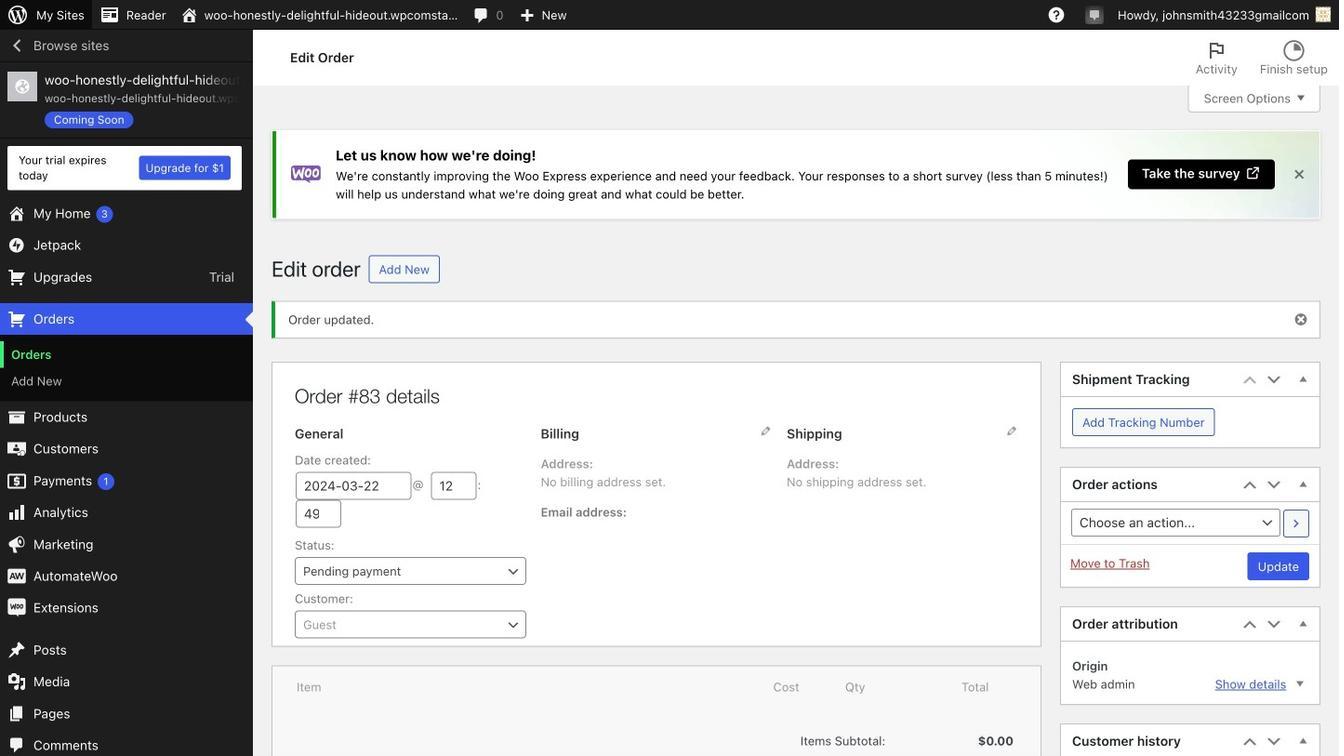 Task type: locate. For each thing, give the bounding box(es) containing it.
None field
[[295, 557, 526, 585], [295, 611, 526, 639], [295, 557, 526, 585], [295, 611, 526, 639]]

notification image
[[1087, 7, 1102, 21]]

tab list
[[1185, 30, 1339, 86]]

main menu navigation
[[0, 30, 253, 756]]

None text field
[[296, 472, 412, 500], [296, 558, 526, 584], [296, 472, 412, 500], [296, 558, 526, 584]]

None text field
[[296, 612, 526, 638]]

toolbar navigation
[[0, 0, 1339, 33]]

take the survey image
[[1246, 165, 1262, 181]]



Task type: vqa. For each thing, say whether or not it's contained in the screenshot.
m number field
yes



Task type: describe. For each thing, give the bounding box(es) containing it.
m number field
[[296, 500, 341, 528]]

h number field
[[431, 472, 477, 500]]



